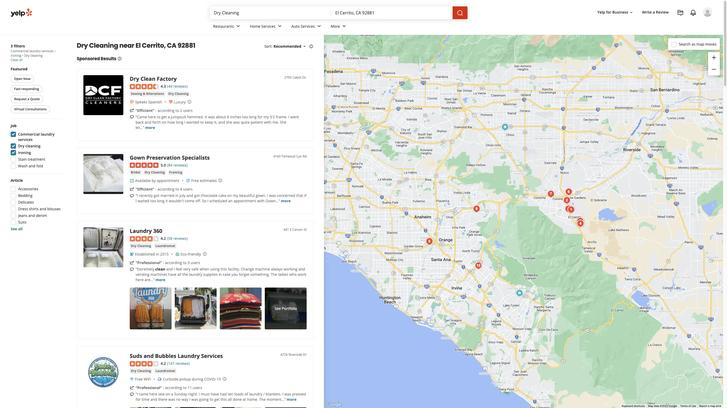 Task type: describe. For each thing, give the bounding box(es) containing it.
here inside "i came here late on a sunday night. i must have had ten loads of laundry / blankets. i was pressed for time and there was no way i was going to get this all done at home. the moment…"
[[149, 391, 157, 396]]

(147 reviews) link
[[167, 360, 190, 366]]

fold
[[36, 163, 43, 168]]

0 vertical spatial group
[[708, 52, 720, 75]]

- for preservation
[[155, 187, 157, 192]]

dry up 4.3 star rating image
[[130, 75, 139, 82]]

and right suds
[[144, 352, 154, 360]]

and inside "i came here late on a sunday night. i must have had ten loads of laundry / blankets. i was pressed for time and there was no way i was going to get this all done at home. the moment…"
[[150, 397, 157, 402]]

dress shirts and blouses
[[18, 206, 61, 211]]

dry up 16 free wifi v2 icon
[[131, 368, 136, 373]]

"extremely
[[136, 267, 154, 272]]

gown.
[[256, 193, 266, 198]]

wouldn't
[[169, 198, 184, 203]]

recommended button
[[274, 44, 307, 49]]

supplies
[[203, 272, 218, 277]]

16 chevron down v2 image
[[302, 44, 307, 48]]

2015
[[160, 252, 169, 257]]

cleaning for dry cleaning link over by
[[151, 170, 165, 175]]

dry clean factory
[[130, 75, 177, 82]]

about
[[216, 114, 226, 119]]

cleaning up results
[[89, 41, 118, 50]]

virtual consultations
[[14, 107, 47, 111]]

more link for bubbles
[[287, 397, 297, 402]]

gown
[[130, 154, 145, 161]]

to up 'forth'
[[157, 114, 160, 119]]

auto services
[[292, 24, 315, 29]]

reviews) for and
[[176, 361, 190, 366]]

"efficient" - according to 4 users
[[136, 187, 193, 192]]

more link for factory
[[145, 125, 155, 130]]

16 luxury v2 image
[[169, 100, 173, 104]]

more for factory
[[145, 125, 155, 130]]

ironing inside 3 filters commercial laundry services • ironing • dry cleaning clear all
[[11, 53, 21, 58]]

framing
[[169, 170, 182, 175]]

3 inside 3 filters commercial laundry services • ironing • dry cleaning clear all
[[11, 43, 13, 49]]

quote
[[30, 97, 40, 101]]

there
[[158, 397, 167, 402]]

to left keep
[[200, 120, 204, 125]]

suds and bubbles laundry services image
[[83, 352, 123, 392]]

dry cleaning button for dry cleaning link above free wifi
[[130, 368, 152, 374]]

keep
[[205, 120, 213, 125]]

wifi
[[144, 376, 151, 382]]

search image
[[457, 10, 463, 16]]

4.2 link for 360
[[161, 235, 166, 241]]

users for dry clean factory
[[183, 108, 193, 113]]

ironing inside group
[[18, 150, 31, 155]]

my inside "came here to get a jumpsuit hemmed. it was about 6 inches too long for my 5'2 frame. i went back and forth on how long i wanted to keep it, and she was quite patient with me. she let…"
[[264, 114, 269, 119]]

and down "professional" - according to 3 users
[[166, 267, 173, 272]]

business categories element
[[209, 19, 713, 35]]

16 chevron down v2 image
[[629, 10, 634, 15]]

(44
[[167, 84, 172, 89]]

i inside and i feel very safe when using this facility. change machine always working and vending machines have all the laundry supplies in case you forget something. the ladies who work here are…"
[[174, 267, 175, 272]]

in inside "i recently got married in july and got chocolate cake on my beautiful gown. i was concerned that if i waited too long it wouldn't come off. so i scheduled an appointment with gown…"
[[175, 193, 179, 198]]

i right way
[[189, 397, 190, 402]]

city cleaners image
[[546, 189, 556, 199]]

factory
[[157, 75, 177, 82]]

16 free estimates v2 image
[[186, 179, 190, 183]]

4.3 link
[[161, 83, 166, 89]]

you
[[232, 272, 238, 277]]

available by appointment
[[135, 178, 179, 183]]

services inside commercial laundry services
[[18, 137, 33, 142]]

express custom cuts tailoring & cleaners image
[[562, 195, 572, 206]]

pressed
[[292, 391, 306, 396]]

for inside "i came here late on a sunday night. i must have had ten loads of laundry / blankets. i was pressed for time and there was no way i was going to get this all done at home. the moment…"
[[136, 397, 141, 402]]

bridal link
[[130, 170, 141, 175]]

free for free estimates
[[191, 178, 199, 183]]

clean
[[155, 267, 165, 272]]

jumpsuit
[[171, 114, 186, 119]]

was down night.
[[191, 397, 198, 402]]

bridal button
[[130, 170, 141, 175]]

sewing
[[131, 91, 142, 96]]

baroni cleaners & tailoring image
[[473, 260, 484, 271]]

(84 reviews)
[[167, 162, 188, 168]]

"i for gown
[[136, 193, 138, 198]]

0 horizontal spatial in
[[156, 252, 159, 257]]

2 got from the left
[[194, 193, 200, 198]]

dry cleaning up by
[[145, 170, 165, 175]]

"professional" for and
[[136, 385, 162, 390]]

the inside "i came here late on a sunday night. i must have had ten loads of laundry / blankets. i was pressed for time and there was no way i was going to get this all done at home. the moment…"
[[259, 397, 266, 402]]

st
[[304, 227, 307, 232]]

portfolio
[[282, 306, 297, 311]]

i left went
[[288, 114, 289, 119]]

dr
[[303, 352, 307, 357]]

consultations
[[25, 107, 47, 111]]

16 eco friendly v2 image
[[175, 252, 180, 256]]

dry clean factory link
[[130, 75, 177, 82]]

dry cleaning down (44 reviews)
[[168, 91, 189, 96]]

terms of use
[[680, 405, 696, 408]]

laundromat for and
[[155, 368, 175, 373]]

laundry inside "i came here late on a sunday night. i must have had ten loads of laundry / blankets. i was pressed for time and there was no way i was going to get this all done at home. the moment…"
[[249, 391, 262, 396]]

report a map error link
[[699, 405, 722, 408]]

more for specialists
[[281, 198, 291, 203]]

search
[[679, 41, 691, 47]]

eco-
[[181, 252, 188, 257]]

a inside "i came here late on a sunday night. i must have had ten loads of laundry / blankets. i was pressed for time and there was no way i was going to get this all done at home. the moment…"
[[171, 391, 173, 396]]

and up work
[[299, 267, 305, 272]]

i up moment…"
[[282, 391, 284, 396]]

free for free wifi
[[135, 376, 143, 382]]

441
[[284, 227, 289, 232]]

with inside "i recently got married in july and got chocolate cake on my beautiful gown. i was concerned that if i waited too long it wouldn't come off. so i scheduled an appointment with gown…"
[[257, 198, 265, 203]]

way
[[182, 397, 188, 402]]

clear all link
[[11, 58, 23, 62]]

auto
[[292, 24, 300, 29]]

services for auto services
[[301, 24, 315, 29]]

all inside and i feel very safe when using this facility. change machine always working and vending machines have all the laundry supplies in case you forget something. the ladies who work here are…"
[[177, 272, 181, 277]]

review
[[656, 10, 669, 15]]

on inside "came here to get a jumpsuit hemmed. it was about 6 inches too long for my 5'2 frame. i went back and forth on how long i wanted to keep it, and she was quite patient with me. she let…"
[[162, 120, 166, 125]]

2
[[180, 108, 182, 113]]

in inside and i feel very safe when using this facility. change machine always working and vending machines have all the laundry supplies in case you forget something. the ladies who work here are…"
[[219, 272, 222, 277]]

0 horizontal spatial appointment
[[157, 178, 179, 183]]

more down machines
[[156, 277, 165, 282]]

16 speaks spanish v2 image
[[130, 100, 134, 104]]

dry up sponsored
[[77, 41, 88, 50]]

0 vertical spatial long
[[249, 114, 257, 119]]

chocolate
[[201, 193, 218, 198]]

projects image
[[677, 10, 684, 16]]

write a review link
[[640, 8, 671, 17]]

too inside "came here to get a jumpsuit hemmed. it was about 6 inches too long for my 5'2 frame. i went back and forth on how long i wanted to keep it, and she was quite patient with me. she let…"
[[242, 114, 248, 119]]

a for request
[[28, 97, 29, 101]]

(147 reviews)
[[167, 361, 190, 366]]

this inside "i came here late on a sunday night. i must have had ten loads of laundry / blankets. i was pressed for time and there was no way i was going to get this all done at home. the moment…"
[[221, 397, 227, 402]]

4.2 star rating image for laundry
[[130, 236, 159, 241]]

by
[[152, 178, 156, 183]]

so
[[202, 198, 206, 203]]

360
[[153, 227, 162, 235]]

laundry inside 3 filters commercial laundry services • ironing • dry cleaning clear all
[[29, 49, 41, 53]]

patient
[[251, 120, 263, 125]]

for inside "came here to get a jumpsuit hemmed. it was about 6 inches too long for my 5'2 frame. i went back and forth on how long i wanted to keep it, and she was quite patient with me. she let…"
[[258, 114, 263, 119]]

2795
[[284, 75, 292, 80]]

i left wanted at the left of page
[[184, 120, 185, 125]]

0 horizontal spatial 16 info v2 image
[[117, 56, 122, 61]]

with inside "came here to get a jumpsuit hemmed. it was about 6 inches too long for my 5'2 frame. i went back and forth on how long i wanted to keep it, and she was quite patient with me. she let…"
[[264, 120, 272, 125]]

the inside and i feel very safe when using this facility. change machine always working and vending machines have all the laundry supplies in case you forget something. the ladies who work here are…"
[[271, 272, 277, 277]]

bridal
[[131, 170, 140, 175]]

cleaning for dry cleaning link above free wifi
[[137, 368, 151, 373]]

laundromat link for 360
[[154, 243, 176, 249]]

24 chevron down v2 image for restaurants
[[235, 23, 241, 29]]

according for clean
[[158, 108, 175, 113]]

dry down 5 star rating image
[[145, 170, 150, 175]]

none field near
[[335, 10, 448, 16]]

on inside "i came here late on a sunday night. i must have had ten loads of laundry / blankets. i was pressed for time and there was no way i was going to get this all done at home. the moment…"
[[166, 391, 170, 396]]

now
[[23, 76, 30, 81]]

1 got from the left
[[154, 193, 159, 198]]

commercial inside commercial laundry services
[[18, 132, 40, 137]]

1 vertical spatial long
[[176, 120, 183, 125]]

how
[[167, 120, 175, 125]]

zoom in image
[[711, 54, 717, 61]]

to left 4
[[175, 187, 179, 192]]

suds and bubbles laundry services image
[[500, 122, 511, 132]]

24 chevron down v2 image for auto services
[[316, 23, 322, 29]]

loads
[[234, 391, 244, 396]]

dry down (44
[[168, 91, 174, 96]]

1 horizontal spatial laundry
[[178, 352, 200, 360]]

to left 11
[[183, 385, 187, 390]]

dry cleaning link up established at the bottom
[[130, 243, 152, 249]]

4.3 star rating image
[[130, 84, 159, 89]]

4.2 star rating image for suds
[[130, 361, 159, 366]]

keyboard shortcuts button
[[622, 404, 645, 408]]

data
[[654, 405, 659, 408]]

"efficient" for clean
[[136, 108, 154, 113]]

feel
[[176, 267, 182, 272]]

forth
[[152, 120, 161, 125]]

map for moves
[[697, 41, 704, 47]]

very
[[183, 267, 191, 272]]

and right back
[[145, 120, 151, 125]]

here inside "came here to get a jumpsuit hemmed. it was about 6 inches too long for my 5'2 frame. i went back and forth on how long i wanted to keep it, and she was quite patient with me. she let…"
[[148, 114, 156, 119]]

16 established in v2 image
[[130, 252, 134, 256]]

reviews) for 360
[[173, 236, 188, 241]]

cleaning for dry cleaning link on top of established at the bottom
[[137, 244, 151, 248]]

keyboard shortcuts
[[622, 405, 645, 408]]

commercial laundry services
[[18, 132, 55, 142]]

see for see portfolio
[[275, 306, 281, 311]]

4.2 for and
[[161, 361, 166, 366]]

dry cleaning link up free wifi
[[130, 368, 152, 374]]

the
[[182, 272, 188, 277]]

and down shirts at bottom
[[28, 213, 35, 218]]

services for home services
[[261, 24, 276, 29]]

more link down machines
[[156, 277, 165, 282]]

safe
[[192, 267, 199, 272]]

laundromat for 360
[[155, 244, 175, 248]]

use
[[692, 405, 696, 408]]

a for write
[[653, 10, 655, 15]]

get inside "came here to get a jumpsuit hemmed. it was about 6 inches too long for my 5'2 frame. i went back and forth on how long i wanted to keep it, and she was quite patient with me. she let…"
[[161, 114, 167, 119]]

shortcuts
[[634, 405, 645, 408]]

too inside "i recently got married in july and got chocolate cake on my beautiful gown. i was concerned that if i waited too long it wouldn't come off. so i scheduled an appointment with gown…"
[[150, 198, 156, 203]]

was left no
[[168, 397, 175, 402]]

i right so
[[207, 198, 208, 203]]

she
[[280, 120, 286, 125]]

according for 360
[[165, 260, 182, 265]]

an
[[228, 198, 233, 203]]

to up very at the left bottom of the page
[[183, 260, 187, 265]]

(84
[[167, 162, 172, 168]]

i left waited
[[136, 198, 137, 203]]

16 speech v2 image for suds and bubbles laundry services
[[130, 392, 134, 396]]

responding
[[22, 87, 39, 91]]

request
[[14, 97, 27, 101]]

terms
[[680, 405, 688, 408]]

5 star rating image
[[130, 163, 159, 168]]

was left pressed
[[284, 391, 291, 396]]

and down about
[[218, 120, 225, 125]]

"professional" for 360
[[136, 260, 162, 265]]

concerned
[[277, 193, 295, 198]]

users for suds and bubbles laundry services
[[193, 385, 202, 390]]

covid-
[[204, 376, 217, 382]]

- for clean
[[155, 108, 157, 113]]

16 available by appointment v2 image
[[130, 179, 134, 183]]

4160 temescal cyn rd
[[273, 154, 307, 158]]

had
[[220, 391, 227, 396]]

16 trending v2 image for suds
[[130, 385, 134, 390]]

dry cleaning link down (44 reviews)
[[167, 91, 190, 96]]

to left 2
[[175, 108, 179, 113]]

no
[[176, 397, 181, 402]]

dry inside 3 filters commercial laundry services • ironing • dry cleaning clear all
[[24, 53, 29, 58]]

pickup
[[179, 376, 191, 382]]

more link for specialists
[[281, 198, 291, 203]]

laundry inside and i feel very safe when using this facility. change machine always working and vending machines have all the laundry supplies in case you forget something. the ladies who work here are…"
[[189, 272, 202, 277]]

i right gown.
[[267, 193, 268, 198]]

if
[[304, 193, 306, 198]]

and down stain treatment
[[29, 163, 35, 168]]

auto services link
[[287, 19, 327, 35]]

dry cleaning link up by
[[144, 170, 166, 175]]



Task type: vqa. For each thing, say whether or not it's contained in the screenshot.
Established
yes



Task type: locate. For each thing, give the bounding box(es) containing it.
on left how
[[162, 120, 166, 125]]

1 "efficient" from the top
[[136, 108, 154, 113]]

16 trending v2 image for dry
[[130, 108, 134, 113]]

dry cleaning button for dry cleaning link underneath (44 reviews)
[[167, 91, 190, 96]]

0 horizontal spatial the
[[259, 397, 266, 402]]

0 horizontal spatial for
[[136, 397, 141, 402]]

my inside "i recently got married in july and got chocolate cake on my beautiful gown. i was concerned that if i waited too long it wouldn't come off. so i scheduled an appointment with gown…"
[[233, 193, 238, 198]]

yelp for business button
[[596, 8, 636, 17]]

laundromat button for 360
[[154, 243, 176, 249]]

laundromat down (147
[[155, 368, 175, 373]]

fast-
[[14, 87, 22, 91]]

according for and
[[165, 385, 182, 390]]

on right late
[[166, 391, 170, 396]]

a for report
[[708, 405, 709, 408]]

1 16 trending v2 image from the top
[[130, 108, 134, 113]]

2 vertical spatial group
[[9, 178, 66, 232]]

1 vertical spatial group
[[9, 123, 66, 170]]

(44 reviews) link
[[167, 83, 188, 89]]

dry cleaning link
[[167, 91, 190, 96], [144, 170, 166, 175], [130, 243, 152, 249], [130, 368, 152, 374]]

search as map moves
[[679, 41, 717, 47]]

2 16 speech v2 image from the top
[[130, 267, 134, 272]]

(84 reviews) link
[[167, 162, 188, 168]]

5'2
[[270, 114, 275, 119]]

bubbles
[[155, 352, 176, 360]]

1 16 trending v2 image from the top
[[130, 187, 134, 191]]

all inside group
[[18, 226, 23, 231]]

0 horizontal spatial •
[[22, 53, 23, 58]]

change
[[241, 267, 254, 272]]

"i inside "i came here late on a sunday night. i must have had ten loads of laundry / blankets. i was pressed for time and there was no way i was going to get this all done at home. the moment…"
[[136, 391, 138, 396]]

tyler b. image
[[703, 7, 713, 17]]

1 4.2 star rating image from the top
[[130, 236, 159, 241]]

24 chevron down v2 image inside restaurants "link"
[[235, 23, 241, 29]]

services inside 3 filters commercial laundry services • ironing • dry cleaning clear all
[[42, 49, 54, 53]]

free wifi
[[135, 376, 151, 382]]

1 4.2 from the top
[[161, 236, 166, 241]]

yelp
[[598, 10, 605, 15]]

0 vertical spatial here
[[148, 114, 156, 119]]

ontario cleaners image
[[566, 204, 577, 215]]

suds and bubbles laundry services link
[[130, 352, 223, 360]]

0 vertical spatial ironing
[[11, 53, 21, 58]]

this down had
[[221, 397, 227, 402]]

- for and
[[163, 385, 164, 390]]

long down the jumpsuit
[[176, 120, 183, 125]]

1 vertical spatial for
[[258, 114, 263, 119]]

1 vertical spatial 16 speech v2 image
[[130, 267, 134, 272]]

4.2 star rating image
[[130, 236, 159, 241], [130, 361, 159, 366]]

users right 2
[[183, 108, 193, 113]]

1 16 speech v2 image from the top
[[130, 115, 134, 119]]

have inside and i feel very safe when using this facility. change machine always working and vending machines have all the laundry supplies in case you forget something. the ladies who work here are…"
[[168, 272, 176, 277]]

a inside "came here to get a jumpsuit hemmed. it was about 6 inches too long for my 5'2 frame. i went back and forth on how long i wanted to keep it, and she was quite patient with me. she let…"
[[168, 114, 170, 119]]

0 horizontal spatial 24 chevron down v2 image
[[235, 23, 241, 29]]

1 horizontal spatial of
[[689, 405, 691, 408]]

reviews) right (44
[[173, 84, 188, 89]]

was up the gown…"
[[269, 193, 276, 198]]

5.0 link
[[161, 162, 166, 168]]

was right 'it' on the left top
[[208, 114, 215, 119]]

0 vertical spatial 16 trending v2 image
[[130, 187, 134, 191]]

0 vertical spatial my
[[264, 114, 269, 119]]

dry cleaning button up established at the bottom
[[130, 243, 152, 249]]

16 speech v2 image
[[130, 194, 134, 198]]

here left late
[[149, 391, 157, 396]]

1 "professional" from the top
[[136, 260, 162, 265]]

3 left filters
[[11, 43, 13, 49]]

speaks spanish
[[135, 99, 162, 104]]

4.2 left "(58"
[[161, 236, 166, 241]]

user actions element
[[593, 7, 720, 39]]

appointment
[[157, 178, 179, 183], [234, 198, 256, 203]]

0 vertical spatial for
[[606, 10, 612, 15]]

16 speech v2 image left "extremely
[[130, 267, 134, 272]]

too down recently
[[150, 198, 156, 203]]

cerrito,
[[142, 41, 166, 50]]

0 horizontal spatial got
[[154, 193, 159, 198]]

0 vertical spatial appointment
[[157, 178, 179, 183]]

laundromat
[[155, 244, 175, 248], [155, 368, 175, 373]]

with down gown.
[[257, 198, 265, 203]]

beautiful
[[239, 193, 255, 198]]

1 laundromat link from the top
[[154, 243, 176, 249]]

1 vertical spatial get
[[214, 397, 220, 402]]

users right 4
[[183, 187, 193, 192]]

cleaning for dry cleaning link underneath (44 reviews)
[[175, 91, 189, 96]]

get down "efficient" - according to 2 users
[[161, 114, 167, 119]]

stain
[[18, 157, 27, 162]]

4.2 left (147
[[161, 361, 166, 366]]

1 horizontal spatial appointment
[[234, 198, 256, 203]]

dry right clear all link
[[24, 53, 29, 58]]

1 vertical spatial "efficient"
[[136, 187, 154, 192]]

lucy's residential & commercial laundry service image
[[564, 187, 574, 197]]

my left 5'2
[[264, 114, 269, 119]]

open now
[[14, 76, 30, 81]]

this up case
[[221, 267, 227, 272]]

0 vertical spatial have
[[168, 272, 176, 277]]

long inside "i recently got married in july and got chocolate cake on my beautiful gown. i was concerned that if i waited too long it wouldn't come off. so i scheduled an appointment with gown…"
[[157, 198, 165, 203]]

1 vertical spatial ironing
[[18, 150, 31, 155]]

anaheim hills cleaners image
[[471, 204, 482, 214]]

1 vertical spatial in
[[156, 252, 159, 257]]

zoom out image
[[711, 66, 717, 73]]

dry cleaning up free wifi
[[131, 368, 151, 373]]

estimates
[[200, 178, 217, 183]]

according down curbside
[[165, 385, 182, 390]]

to right going
[[210, 397, 213, 402]]

dry cleaning button up free wifi
[[130, 368, 152, 374]]

2 vertical spatial here
[[149, 391, 157, 396]]

and up 'come'
[[187, 193, 193, 198]]

was inside "i recently got married in july and got chocolate cake on my beautiful gown. i was concerned that if i waited too long it wouldn't come off. so i scheduled an appointment with gown…"
[[269, 193, 276, 198]]

1 vertical spatial too
[[150, 198, 156, 203]]

for inside button
[[606, 10, 612, 15]]

0 vertical spatial 4.2
[[161, 236, 166, 241]]

/
[[263, 391, 265, 396]]

map for error
[[710, 405, 715, 408]]

0 vertical spatial map
[[697, 41, 704, 47]]

0 horizontal spatial have
[[168, 272, 176, 277]]

google
[[669, 405, 677, 408]]

commercial up dry cleaning
[[18, 132, 40, 137]]

treatment
[[28, 157, 45, 162]]

16 speech v2 image for laundry 360
[[130, 267, 134, 272]]

2 horizontal spatial 24 chevron down v2 image
[[316, 23, 322, 29]]

a right write
[[653, 10, 655, 15]]

1 vertical spatial commercial
[[18, 132, 40, 137]]

0 vertical spatial "i
[[136, 193, 138, 198]]

home services
[[250, 24, 276, 29]]

0 horizontal spatial see
[[11, 226, 17, 231]]

0 vertical spatial laundromat link
[[154, 243, 176, 249]]

specialists
[[182, 154, 210, 161]]

16 speech v2 image left "came
[[130, 115, 134, 119]]

preservation
[[146, 154, 181, 161]]

terms of use link
[[680, 405, 696, 408]]

suds
[[130, 352, 142, 360]]

1 none field from the left
[[214, 10, 327, 16]]

3 24 chevron down v2 image from the left
[[316, 23, 322, 29]]

appointment inside "i recently got married in july and got chocolate cake on my beautiful gown. i was concerned that if i waited too long it wouldn't come off. so i scheduled an appointment with gown…"
[[234, 198, 256, 203]]

home
[[250, 24, 260, 29]]

2 4.2 star rating image from the top
[[130, 361, 159, 366]]

dry cleaning button for dry cleaning link on top of established at the bottom
[[130, 243, 152, 249]]

1 vertical spatial laundromat link
[[154, 368, 176, 374]]

16 trending v2 image for gown
[[130, 187, 134, 191]]

1 horizontal spatial •
[[54, 49, 56, 53]]

users up night.
[[193, 385, 202, 390]]

6
[[227, 114, 229, 119]]

got up 'off.'
[[194, 193, 200, 198]]

0 vertical spatial in
[[175, 193, 179, 198]]

yelp for business
[[598, 10, 628, 15]]

map region
[[273, 0, 727, 408]]

was down inches
[[233, 120, 240, 125]]

2 16 trending v2 image from the top
[[130, 385, 134, 390]]

a left quote
[[28, 97, 29, 101]]

0 vertical spatial "professional"
[[136, 260, 162, 265]]

laundry 360
[[130, 227, 162, 235]]

have left had
[[211, 391, 219, 396]]

0 vertical spatial 16 speech v2 image
[[130, 115, 134, 119]]

went
[[290, 114, 299, 119]]

0 vertical spatial free
[[191, 178, 199, 183]]

1 vertical spatial map
[[710, 405, 715, 408]]

notifications image
[[690, 10, 697, 16]]

1 vertical spatial "professional"
[[136, 385, 162, 390]]

cyn
[[296, 154, 302, 158]]

1 vertical spatial appointment
[[234, 198, 256, 203]]

of
[[245, 391, 248, 396], [689, 405, 691, 408]]

0 horizontal spatial services
[[201, 352, 223, 360]]

2 vertical spatial in
[[219, 272, 222, 277]]

0 horizontal spatial laundry
[[130, 227, 152, 235]]

ironing up stain
[[18, 150, 31, 155]]

reviews) right "(58"
[[173, 236, 188, 241]]

1 horizontal spatial services
[[261, 24, 276, 29]]

for left time
[[136, 397, 141, 402]]

info icon image
[[187, 100, 192, 104], [187, 100, 192, 104], [218, 178, 223, 183], [218, 178, 223, 183], [203, 252, 207, 256], [203, 252, 207, 256], [223, 377, 227, 381], [223, 377, 227, 381]]

0 horizontal spatial too
[[150, 198, 156, 203]]

0 vertical spatial too
[[242, 114, 248, 119]]

group containing job
[[9, 123, 66, 170]]

cleaning inside group
[[25, 143, 40, 148]]

business
[[613, 10, 628, 15]]

with down 5'2
[[264, 120, 272, 125]]

speaks
[[135, 99, 147, 104]]

"i came here late on a sunday night. i must have had ten loads of laundry / blankets. i was pressed for time and there was no way i was going to get this all done at home. the moment…"
[[136, 391, 306, 402]]

16 trending v2 image up 16 speech v2 image
[[130, 187, 134, 191]]

1 vertical spatial my
[[233, 193, 238, 198]]

16 shipping v2 image
[[158, 377, 162, 381]]

None search field
[[210, 6, 469, 19]]

laundry 360 image
[[83, 227, 123, 267]]

1 laundromat from the top
[[155, 244, 175, 248]]

dry up 16 established in v2 image
[[131, 244, 136, 248]]

according up married
[[158, 187, 175, 192]]

0 vertical spatial 16 info v2 image
[[309, 44, 313, 48]]

more down 'forth'
[[145, 125, 155, 130]]

1 "i from the top
[[136, 193, 138, 198]]

1 vertical spatial the
[[259, 397, 266, 402]]

jeans and denim
[[18, 213, 47, 218]]

1 vertical spatial laundromat
[[155, 368, 175, 373]]

group containing article
[[9, 178, 66, 232]]

dry up stain
[[18, 143, 24, 148]]

laundromat link up the 2015
[[154, 243, 176, 249]]

that
[[296, 193, 303, 198]]

near
[[119, 41, 134, 50]]

restaurants link
[[209, 19, 246, 35]]

are…"
[[145, 277, 155, 282]]

2 horizontal spatial for
[[606, 10, 612, 15]]

2 none field from the left
[[335, 10, 448, 16]]

my left beautiful
[[233, 193, 238, 198]]

0 horizontal spatial get
[[161, 114, 167, 119]]

sponsored
[[77, 56, 100, 62]]

users for gown preservation specialists
[[183, 187, 193, 192]]

4.2
[[161, 236, 166, 241], [161, 361, 166, 366]]

19
[[217, 376, 221, 382]]

2795 cabot dr.
[[284, 75, 307, 80]]

a right report
[[708, 405, 709, 408]]

24 chevron down v2 image
[[235, 23, 241, 29], [277, 23, 283, 29], [316, 23, 322, 29]]

recently
[[139, 193, 153, 198]]

24 chevron down v2 image inside auto services link
[[316, 23, 322, 29]]

laundry
[[29, 49, 41, 53], [41, 132, 55, 137], [189, 272, 202, 277], [249, 391, 262, 396]]

1 horizontal spatial have
[[211, 391, 219, 396]]

let…"
[[136, 125, 144, 130]]

all down suits
[[18, 226, 23, 231]]

map left error
[[710, 405, 715, 408]]

3 16 speech v2 image from the top
[[130, 392, 134, 396]]

1 horizontal spatial long
[[176, 120, 183, 125]]

441 e carson st
[[284, 227, 307, 232]]

users for laundry 360
[[191, 260, 200, 265]]

2 laundromat from the top
[[155, 368, 175, 373]]

reviews) for preservation
[[173, 162, 188, 168]]

too up quite
[[242, 114, 248, 119]]

16 free wifi v2 image
[[130, 377, 134, 381]]

off.
[[195, 198, 201, 203]]

inches
[[230, 114, 241, 119]]

24 chevron down v2 image right restaurants
[[235, 23, 241, 29]]

and inside "i recently got married in july and got chocolate cake on my beautiful gown. i was concerned that if i waited too long it wouldn't come off. so i scheduled an appointment with gown…"
[[187, 193, 193, 198]]

appointment up "efficient" - according to 4 users on the left top of page
[[157, 178, 179, 183]]

0 horizontal spatial of
[[245, 391, 248, 396]]

google image
[[325, 401, 343, 408]]

16 info v2 image
[[309, 44, 313, 48], [117, 56, 122, 61]]

all inside 3 filters commercial laundry services • ironing • dry cleaning clear all
[[19, 58, 23, 62]]

1 horizontal spatial 3
[[188, 260, 190, 265]]

during
[[192, 376, 203, 382]]

5.0
[[161, 162, 166, 168]]

0 horizontal spatial services
[[18, 137, 33, 142]]

2 vertical spatial on
[[166, 391, 170, 396]]

24 chevron down v2 image
[[341, 23, 348, 29]]

this inside and i feel very safe when using this facility. change machine always working and vending machines have all the laundry supplies in case you forget something. the ladies who work here are…"
[[221, 267, 227, 272]]

2 laundromat button from the top
[[154, 368, 176, 374]]

1 vertical spatial on
[[227, 193, 232, 198]]

have inside "i came here late on a sunday night. i must have had ten loads of laundry / blankets. i was pressed for time and there was no way i was going to get this all done at home. the moment…"
[[211, 391, 219, 396]]

results
[[101, 56, 116, 62]]

wash and fold
[[18, 163, 43, 168]]

free right 16 free estimates v2 "icon"
[[191, 178, 199, 183]]

have
[[168, 272, 176, 277], [211, 391, 219, 396]]

a inside button
[[28, 97, 29, 101]]

a
[[653, 10, 655, 15], [28, 97, 29, 101], [168, 114, 170, 119], [171, 391, 173, 396], [708, 405, 709, 408]]

1 vertical spatial cleaning
[[25, 143, 40, 148]]

all right clear
[[19, 58, 23, 62]]

sewing & alterations button
[[130, 91, 165, 96]]

dry cleaning button for dry cleaning link over by
[[144, 170, 166, 175]]

dry inside group
[[18, 143, 24, 148]]

more
[[331, 24, 340, 29]]

she
[[226, 120, 232, 125]]

reviews) down the suds and bubbles laundry services
[[176, 361, 190, 366]]

laundromat button up the 2015
[[154, 243, 176, 249]]

featured group
[[10, 66, 66, 114]]

power cleaners image
[[514, 288, 525, 298]]

1 horizontal spatial 16 info v2 image
[[309, 44, 313, 48]]

1 vertical spatial see
[[275, 306, 281, 311]]

2 "i from the top
[[136, 391, 138, 396]]

4160
[[273, 154, 281, 158]]

0 vertical spatial the
[[271, 272, 277, 277]]

2 horizontal spatial long
[[249, 114, 257, 119]]

for right the yelp at the right top of the page
[[606, 10, 612, 15]]

and up denim
[[40, 206, 46, 211]]

16 trending v2 image down 16 established in v2 image
[[130, 261, 134, 265]]

Find text field
[[214, 10, 327, 16]]

0 vertical spatial get
[[161, 114, 167, 119]]

here inside and i feel very safe when using this facility. change machine always working and vending machines have all the laundry supplies in case you forget something. the ladies who work here are…"
[[136, 277, 144, 282]]

1 vertical spatial of
[[689, 405, 691, 408]]

accessories
[[18, 186, 38, 191]]

2 "efficient" from the top
[[136, 187, 154, 192]]

- down spanish
[[155, 108, 157, 113]]

in left case
[[219, 272, 222, 277]]

long up patient
[[249, 114, 257, 119]]

1 vertical spatial 4.2 star rating image
[[130, 361, 159, 366]]

back
[[136, 120, 144, 125]]

0 horizontal spatial free
[[135, 376, 143, 382]]

of inside "i came here late on a sunday night. i must have had ten loads of laundry / blankets. i was pressed for time and there was no way i was going to get this all done at home. the moment…"
[[245, 391, 248, 396]]

moment…"
[[267, 397, 286, 402]]

jeans
[[18, 213, 27, 218]]

2 vertical spatial 16 speech v2 image
[[130, 392, 134, 396]]

0 vertical spatial 4.2 star rating image
[[130, 236, 159, 241]]

1 horizontal spatial get
[[214, 397, 220, 402]]

0 horizontal spatial long
[[157, 198, 165, 203]]

2 4.2 from the top
[[161, 361, 166, 366]]

1 laundromat button from the top
[[154, 243, 176, 249]]

more for bubbles
[[287, 397, 297, 402]]

cleaning up luxury
[[175, 91, 189, 96]]

here down vending
[[136, 277, 144, 282]]

"efficient" up recently
[[136, 187, 154, 192]]

1 vertical spatial services
[[18, 137, 33, 142]]

1 vertical spatial 16 trending v2 image
[[130, 261, 134, 265]]

"i inside "i recently got married in july and got chocolate cake on my beautiful gown. i was concerned that if i waited too long it wouldn't come off. so i scheduled an appointment with gown…"
[[136, 193, 138, 198]]

Near text field
[[335, 10, 448, 16]]

16 trending v2 image for laundry
[[130, 261, 134, 265]]

16 speech v2 image for dry clean factory
[[130, 115, 134, 119]]

reviews) for clean
[[173, 84, 188, 89]]

all inside "i came here late on a sunday night. i must have had ten loads of laundry / blankets. i was pressed for time and there was no way i was going to get this all done at home. the moment…"
[[228, 397, 232, 402]]

24 chevron down v2 image for home services
[[277, 23, 283, 29]]

0 horizontal spatial none field
[[214, 10, 327, 16]]

laundromat button for and
[[154, 368, 176, 374]]

laundromat link for and
[[154, 368, 176, 374]]

got down "efficient" - according to 4 users on the left top of page
[[154, 193, 159, 198]]

lucy's laundry & dry cleaning image
[[424, 236, 435, 247]]

1 24 chevron down v2 image from the left
[[235, 23, 241, 29]]

and right time
[[150, 397, 157, 402]]

cleaning inside 3 filters commercial laundry services • ironing • dry cleaning clear all
[[30, 53, 43, 58]]

1 horizontal spatial map
[[710, 405, 715, 408]]

more link down 'concerned'
[[281, 198, 291, 203]]

dry cleaning
[[18, 143, 40, 148]]

- up clean
[[163, 260, 164, 265]]

16 trending v2 image
[[130, 187, 134, 191], [130, 385, 134, 390]]

long left it
[[157, 198, 165, 203]]

reviews) inside "link"
[[173, 84, 188, 89]]

dress
[[18, 206, 28, 211]]

always
[[271, 267, 283, 272]]

2 16 trending v2 image from the top
[[130, 261, 134, 265]]

4.2 for 360
[[161, 236, 166, 241]]

0 vertical spatial "efficient"
[[136, 108, 154, 113]]

1 vertical spatial 3
[[188, 260, 190, 265]]

(147
[[167, 361, 175, 366]]

"professional" - according to 3 users
[[136, 260, 200, 265]]

16 info v2 image right results
[[117, 56, 122, 61]]

to inside "i came here late on a sunday night. i must have had ten loads of laundry / blankets. i was pressed for time and there was no way i was going to get this all done at home. the moment…"
[[210, 397, 213, 402]]

1 horizontal spatial too
[[242, 114, 248, 119]]

none field 'find'
[[214, 10, 327, 16]]

appointment down beautiful
[[234, 198, 256, 203]]

0 horizontal spatial my
[[233, 193, 238, 198]]

1 vertical spatial 4.2 link
[[161, 360, 166, 366]]

long
[[249, 114, 257, 119], [176, 120, 183, 125], [157, 198, 165, 203]]

working
[[284, 267, 298, 272]]

"efficient" for preservation
[[136, 187, 154, 192]]

on inside "i recently got married in july and got chocolate cake on my beautiful gown. i was concerned that if i waited too long it wouldn't come off. so i scheduled an appointment with gown…"
[[227, 193, 232, 198]]

2 24 chevron down v2 image from the left
[[277, 23, 283, 29]]

commercial inside 3 filters commercial laundry services • ironing • dry cleaning clear all
[[11, 49, 29, 53]]

dry cleaning up established at the bottom
[[131, 244, 151, 248]]

see all button
[[11, 226, 23, 231]]

0 vertical spatial laundromat
[[155, 244, 175, 248]]

None field
[[214, 10, 327, 16], [335, 10, 448, 16]]

commercial down filters
[[11, 49, 29, 53]]

dry clean factory image
[[83, 75, 123, 115], [563, 204, 574, 214], [575, 218, 586, 229], [575, 218, 586, 229]]

2 laundromat link from the top
[[154, 368, 176, 374]]

24 chevron down v2 image right auto services
[[316, 23, 322, 29]]

1 vertical spatial here
[[136, 277, 144, 282]]

1 horizontal spatial got
[[194, 193, 200, 198]]

16 trending v2 image
[[130, 108, 134, 113], [130, 261, 134, 265]]

virtual consultations button
[[11, 105, 50, 113]]

laundry inside commercial laundry services
[[41, 132, 55, 137]]

0 vertical spatial services
[[42, 49, 54, 53]]

0 vertical spatial on
[[162, 120, 166, 125]]

16 trending v2 image down 16 speaks spanish v2 icon
[[130, 108, 134, 113]]

4.2 link for and
[[161, 360, 166, 366]]

established in 2015
[[135, 252, 169, 257]]

laundromat link down (147
[[154, 368, 176, 374]]

laundromat up the 2015
[[155, 244, 175, 248]]

1 4.2 link from the top
[[161, 235, 166, 241]]

group
[[708, 52, 720, 75], [9, 123, 66, 170], [9, 178, 66, 232]]

see for see all
[[11, 226, 17, 231]]

according for preservation
[[158, 187, 175, 192]]

fast-responding
[[14, 87, 39, 91]]

2 vertical spatial long
[[157, 198, 165, 203]]

1 vertical spatial 16 info v2 image
[[117, 56, 122, 61]]

1 horizontal spatial free
[[191, 178, 199, 183]]

users up safe
[[191, 260, 200, 265]]

was
[[208, 114, 215, 119], [233, 120, 240, 125], [269, 193, 276, 198], [284, 391, 291, 396], [168, 397, 175, 402], [191, 397, 198, 402]]

1 vertical spatial this
[[221, 397, 227, 402]]

24 chevron down v2 image inside home services link
[[277, 23, 283, 29]]

case
[[223, 272, 231, 277]]

2 "professional" from the top
[[136, 385, 162, 390]]

in up wouldn't
[[175, 193, 179, 198]]

"i for suds
[[136, 391, 138, 396]]

4.2 star rating image down suds
[[130, 361, 159, 366]]

2 4.2 link from the top
[[161, 360, 166, 366]]

gown preservation specialists image
[[83, 154, 123, 194], [575, 216, 586, 227], [575, 216, 586, 227]]

0 vertical spatial laundry
[[130, 227, 152, 235]]

1 horizontal spatial services
[[42, 49, 54, 53]]

and
[[145, 120, 151, 125], [218, 120, 225, 125], [29, 163, 35, 168], [187, 193, 193, 198], [40, 206, 46, 211], [28, 213, 35, 218], [166, 267, 173, 272], [299, 267, 305, 272], [144, 352, 154, 360], [150, 397, 157, 402]]

16 trending v2 image down 16 free wifi v2 icon
[[130, 385, 134, 390]]

dr.
[[302, 75, 307, 80]]

- for 360
[[163, 260, 164, 265]]

i left must
[[199, 391, 200, 396]]

16 speech v2 image
[[130, 115, 134, 119], [130, 267, 134, 272], [130, 392, 134, 396]]

get inside "i came here late on a sunday night. i must have had ten loads of laundry / blankets. i was pressed for time and there was no way i was going to get this all done at home. the moment…"
[[214, 397, 220, 402]]

0 vertical spatial 4.2 link
[[161, 235, 166, 241]]

eco-friendly
[[181, 252, 201, 257]]

e
[[290, 227, 292, 232]]

1 horizontal spatial for
[[258, 114, 263, 119]]



